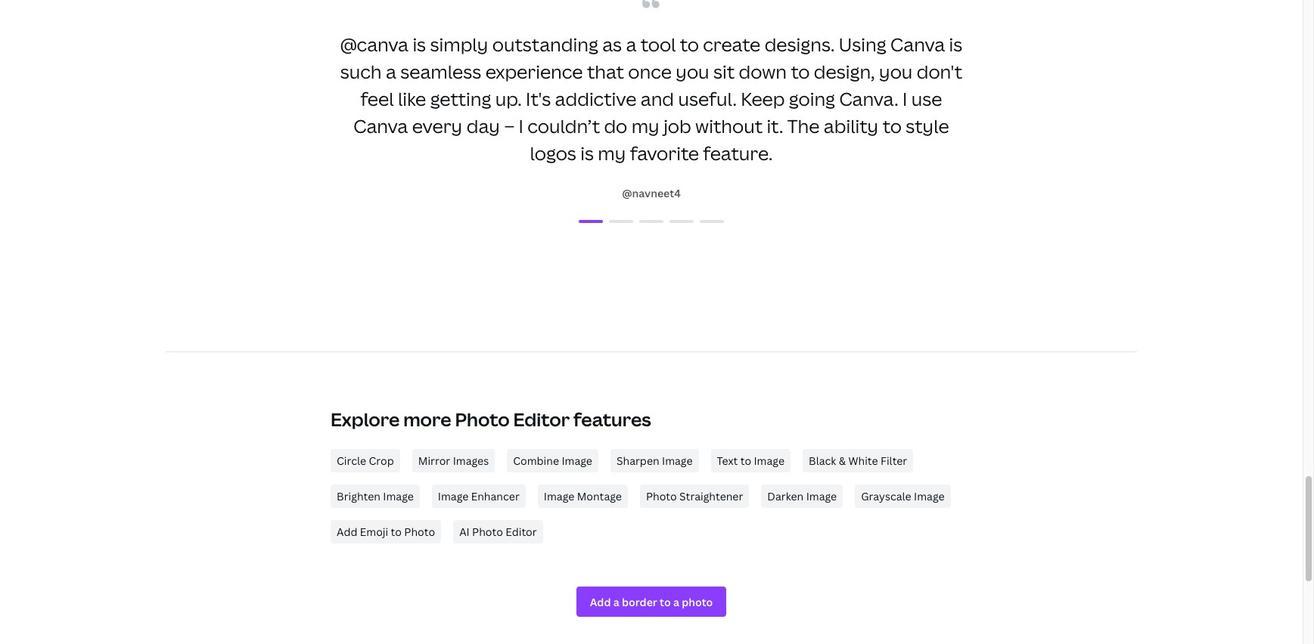 Task type: locate. For each thing, give the bounding box(es) containing it.
going
[[789, 86, 835, 111]]

photo right ai
[[472, 525, 503, 540]]

designs.
[[765, 32, 835, 57]]

style
[[906, 113, 949, 138]]

0 horizontal spatial a
[[386, 59, 396, 84]]

favorite
[[630, 141, 699, 166]]

1 horizontal spatial you
[[879, 59, 913, 84]]

1 horizontal spatial a
[[626, 32, 637, 57]]

use
[[912, 86, 942, 111]]

i left the use
[[903, 86, 907, 111]]

emoji
[[360, 525, 388, 540]]

photo straightener link
[[640, 485, 749, 509]]

such
[[340, 59, 382, 84]]

outstanding
[[492, 32, 598, 57]]

enhancer
[[471, 490, 520, 504]]

ai
[[459, 525, 470, 540]]

you up "useful."
[[676, 59, 709, 84]]

is up don't on the top
[[949, 32, 963, 57]]

image up the image montage link
[[562, 454, 592, 469]]

&
[[839, 454, 846, 469]]

0 horizontal spatial i
[[519, 113, 524, 138]]

image down combine image link
[[544, 490, 575, 504]]

my
[[632, 113, 660, 138], [598, 141, 626, 166]]

@mahimagirdhar image
[[670, 220, 694, 223]]

add emoji to photo link
[[331, 521, 441, 544]]

combine image link
[[507, 450, 598, 473]]

day
[[467, 113, 500, 138]]

image
[[562, 454, 592, 469], [662, 454, 693, 469], [754, 454, 785, 469], [383, 490, 414, 504], [438, 490, 469, 504], [544, 490, 575, 504], [806, 490, 837, 504], [914, 490, 945, 504]]

photo left ai
[[404, 525, 435, 540]]

grayscale image
[[861, 490, 945, 504]]

is right logos
[[581, 141, 594, 166]]

images
[[453, 454, 489, 469]]

text to image link
[[711, 450, 791, 473]]

i right –
[[519, 113, 524, 138]]

@spotondomain image
[[609, 220, 633, 223]]

1 vertical spatial i
[[519, 113, 524, 138]]

ai photo editor
[[459, 525, 537, 540]]

do
[[604, 113, 627, 138]]

darken image link
[[761, 485, 843, 509]]

logos
[[530, 141, 576, 166]]

features
[[574, 407, 651, 432]]

my down the do
[[598, 141, 626, 166]]

0 horizontal spatial is
[[413, 32, 426, 57]]

black & white filter link
[[803, 450, 913, 473]]

getting
[[430, 86, 491, 111]]

canva
[[891, 32, 945, 57], [353, 113, 408, 138]]

to
[[680, 32, 699, 57], [791, 59, 810, 84], [883, 113, 902, 138], [741, 454, 751, 469], [391, 525, 402, 540]]

mirror images link
[[412, 450, 495, 473]]

feel
[[361, 86, 394, 111]]

once
[[628, 59, 672, 84]]

editor
[[513, 407, 570, 432], [506, 525, 537, 540]]

@canva is simply outstanding as a tool to create designs. using canva is such a seamless experience that once you sit down to design, you don't feel like getting up. it's addictive and useful. keep going canva. i use canva every day – i couldn't do my job without it. the ability to style logos is my favorite feature.
[[340, 32, 963, 166]]

sharpen image
[[617, 454, 693, 469]]

0 horizontal spatial my
[[598, 141, 626, 166]]

black & white filter
[[809, 454, 907, 469]]

sharpen
[[617, 454, 660, 469]]

image up the add emoji to photo
[[383, 490, 414, 504]]

@navneet4 image
[[579, 220, 603, 223]]

image montage link
[[538, 485, 628, 509]]

black
[[809, 454, 836, 469]]

to right tool
[[680, 32, 699, 57]]

mirror
[[418, 454, 450, 469]]

white
[[849, 454, 878, 469]]

you up the canva.
[[879, 59, 913, 84]]

@igchef_andrewb image
[[639, 220, 664, 223]]

circle crop link
[[331, 450, 400, 473]]

image montage
[[544, 490, 622, 504]]

editor down enhancer
[[506, 525, 537, 540]]

0 vertical spatial my
[[632, 113, 660, 138]]

1 vertical spatial canva
[[353, 113, 408, 138]]

is
[[413, 32, 426, 57], [949, 32, 963, 57], [581, 141, 594, 166]]

add
[[337, 525, 357, 540]]

1 horizontal spatial i
[[903, 86, 907, 111]]

image right sharpen
[[662, 454, 693, 469]]

–
[[504, 113, 515, 138]]

0 horizontal spatial canva
[[353, 113, 408, 138]]

@canva
[[340, 32, 409, 57]]

canva up don't on the top
[[891, 32, 945, 57]]

i
[[903, 86, 907, 111], [519, 113, 524, 138]]

0 vertical spatial editor
[[513, 407, 570, 432]]

is up seamless on the top
[[413, 32, 426, 57]]

and
[[641, 86, 674, 111]]

it.
[[767, 113, 783, 138]]

mirror images
[[418, 454, 489, 469]]

create
[[703, 32, 761, 57]]

1 horizontal spatial canva
[[891, 32, 945, 57]]

0 horizontal spatial you
[[676, 59, 709, 84]]

2 you from the left
[[879, 59, 913, 84]]

@curlyfrosista image
[[700, 220, 724, 223]]

job
[[664, 113, 691, 138]]

to left style
[[883, 113, 902, 138]]

1 vertical spatial a
[[386, 59, 396, 84]]

a right as
[[626, 32, 637, 57]]

0 vertical spatial i
[[903, 86, 907, 111]]

select a quotation tab list
[[334, 213, 969, 231]]

you
[[676, 59, 709, 84], [879, 59, 913, 84]]

0 vertical spatial a
[[626, 32, 637, 57]]

photo straightener
[[646, 490, 743, 504]]

tool
[[641, 32, 676, 57]]

image enhancer
[[438, 490, 520, 504]]

canva down feel
[[353, 113, 408, 138]]

editor up combine
[[513, 407, 570, 432]]

photo
[[455, 407, 510, 432], [646, 490, 677, 504], [404, 525, 435, 540], [472, 525, 503, 540]]

a right such
[[386, 59, 396, 84]]

crop
[[369, 454, 394, 469]]

image down mirror images
[[438, 490, 469, 504]]

every
[[412, 113, 463, 138]]

darken
[[767, 490, 804, 504]]

my down "and"
[[632, 113, 660, 138]]

add emoji to photo
[[337, 525, 435, 540]]



Task type: vqa. For each thing, say whether or not it's contained in the screenshot.
Canva
yes



Task type: describe. For each thing, give the bounding box(es) containing it.
to down designs. at the top right of the page
[[791, 59, 810, 84]]

photo down sharpen image link
[[646, 490, 677, 504]]

keep
[[741, 86, 785, 111]]

that
[[587, 59, 624, 84]]

like
[[398, 86, 426, 111]]

grayscale
[[861, 490, 911, 504]]

image up darken
[[754, 454, 785, 469]]

ai photo editor link
[[453, 521, 543, 544]]

1 vertical spatial editor
[[506, 525, 537, 540]]

down
[[739, 59, 787, 84]]

1 horizontal spatial my
[[632, 113, 660, 138]]

image down black
[[806, 490, 837, 504]]

2 horizontal spatial is
[[949, 32, 963, 57]]

the
[[788, 113, 820, 138]]

circle crop
[[337, 454, 394, 469]]

grayscale image link
[[855, 485, 951, 509]]

brighten image link
[[331, 485, 420, 509]]

image right grayscale
[[914, 490, 945, 504]]

addictive
[[555, 86, 637, 111]]

simply
[[430, 32, 488, 57]]

1 vertical spatial my
[[598, 141, 626, 166]]

filter
[[881, 454, 907, 469]]

brighten image
[[337, 490, 414, 504]]

straightener
[[679, 490, 743, 504]]

seamless
[[400, 59, 481, 84]]

text to image
[[717, 454, 785, 469]]

explore
[[331, 407, 400, 432]]

circle
[[337, 454, 366, 469]]

experience
[[485, 59, 583, 84]]

ability
[[824, 113, 879, 138]]

as
[[602, 32, 622, 57]]

more
[[403, 407, 451, 432]]

up.
[[495, 86, 522, 111]]

sharpen image link
[[611, 450, 699, 473]]

it's
[[526, 86, 551, 111]]

canva.
[[839, 86, 899, 111]]

don't
[[917, 59, 963, 84]]

1 you from the left
[[676, 59, 709, 84]]

sit
[[714, 59, 735, 84]]

feature.
[[703, 141, 773, 166]]

darken image
[[767, 490, 837, 504]]

combine
[[513, 454, 559, 469]]

to right text
[[741, 454, 751, 469]]

design,
[[814, 59, 875, 84]]

text
[[717, 454, 738, 469]]

using
[[839, 32, 887, 57]]

couldn't
[[528, 113, 600, 138]]

@navneet4
[[622, 186, 681, 201]]

photo up images
[[455, 407, 510, 432]]

brighten
[[337, 490, 381, 504]]

explore more photo editor features
[[331, 407, 651, 432]]

without
[[695, 113, 763, 138]]

to right emoji
[[391, 525, 402, 540]]

quotation mark image
[[642, 0, 661, 8]]

image enhancer link
[[432, 485, 526, 509]]

1 horizontal spatial is
[[581, 141, 594, 166]]

montage
[[577, 490, 622, 504]]

useful.
[[678, 86, 737, 111]]

combine image
[[513, 454, 592, 469]]

0 vertical spatial canva
[[891, 32, 945, 57]]



